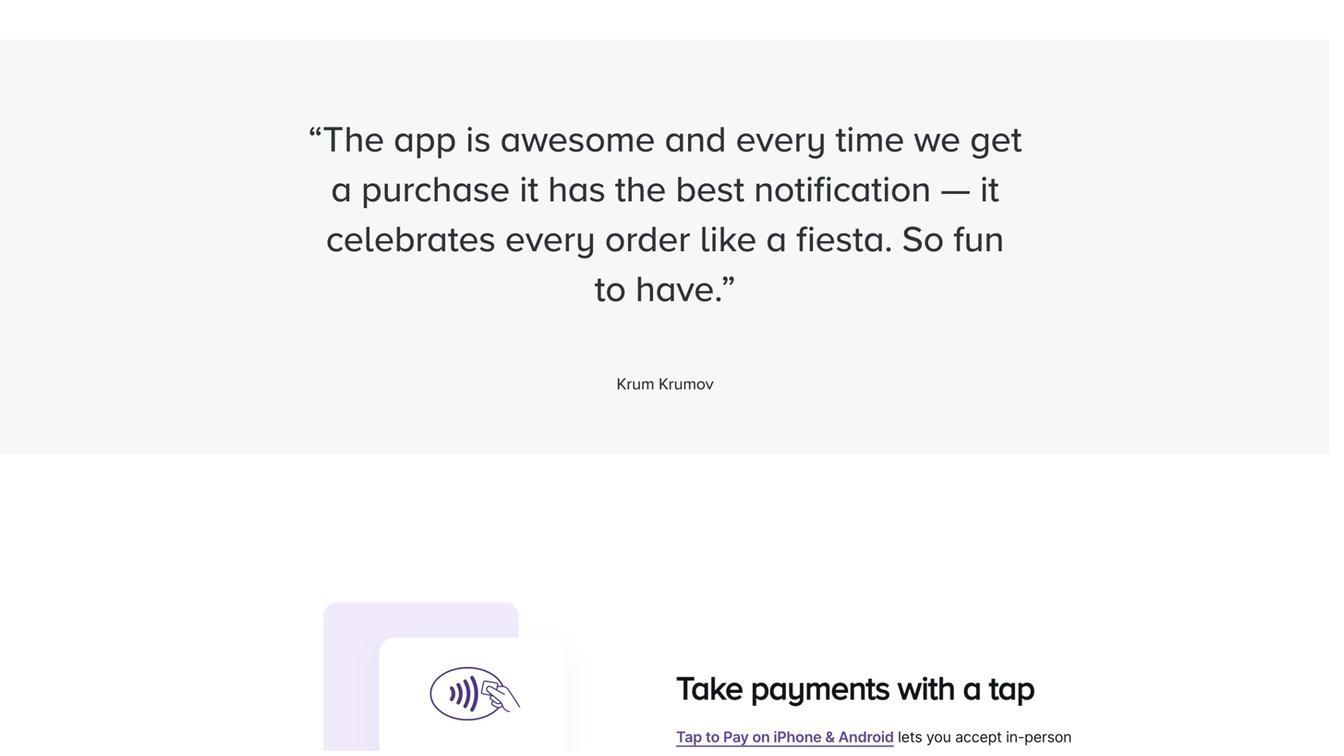 Task type: locate. For each thing, give the bounding box(es) containing it.
tap to pay on iphone & android link
[[677, 728, 894, 746]]

take payments with a tap
[[677, 669, 1035, 706]]

0 vertical spatial —
[[941, 168, 971, 209]]

it down get
[[981, 168, 1000, 209]]

— inside "the app is awesome and every time we get a purchase it has the best notification — it celebrates every order like a fiesta. so fun to have."
[[941, 168, 971, 209]]

a right like
[[766, 217, 787, 259]]

"the app is awesome and every time we get a purchase it has the best notification — it celebrates every order like a fiesta. so fun to have."
[[308, 118, 1023, 308]]

1 it from the left
[[520, 168, 539, 209]]

the
[[615, 168, 667, 209]]

to
[[706, 728, 720, 746]]

0 vertical spatial a
[[331, 168, 352, 209]]

get
[[971, 118, 1023, 159]]

0 horizontal spatial it
[[520, 168, 539, 209]]

to have."
[[595, 267, 736, 308]]

2 it from the left
[[981, 168, 1000, 209]]

on
[[753, 728, 770, 746]]

2 vertical spatial a
[[964, 669, 982, 706]]

with
[[898, 669, 956, 706]]

no
[[1001, 750, 1019, 751]]

a down "the
[[331, 168, 352, 209]]

0 horizontal spatial —
[[941, 168, 971, 209]]

it
[[520, 168, 539, 209], [981, 168, 1000, 209]]

android
[[839, 728, 894, 746]]

1 horizontal spatial every
[[736, 118, 827, 159]]

payments
[[751, 669, 890, 706], [760, 750, 827, 751]]

iphone
[[774, 728, 822, 746]]

take
[[677, 669, 743, 706]]

krum krumov
[[617, 374, 714, 393]]

in-
[[1007, 728, 1025, 746]]

purchase
[[361, 168, 510, 209]]

0 vertical spatial every
[[736, 118, 827, 159]]

—
[[941, 168, 971, 209], [983, 750, 997, 751]]

every down has
[[505, 217, 596, 259]]

1 vertical spatial payments
[[760, 750, 827, 751]]

person
[[1025, 728, 1072, 746]]

1 horizontal spatial it
[[981, 168, 1000, 209]]

2 horizontal spatial a
[[964, 669, 982, 706]]

— down accept
[[983, 750, 997, 751]]

— inside lets you accept in-person contactless payments right from your phone — no additiona
[[983, 750, 997, 751]]

you
[[927, 728, 952, 746]]

fun
[[954, 217, 1005, 259]]

a
[[331, 168, 352, 209], [766, 217, 787, 259], [964, 669, 982, 706]]

lets you accept in-person contactless payments right from your phone — no additiona
[[677, 728, 1089, 751]]

1 vertical spatial —
[[983, 750, 997, 751]]

payments up the & at the bottom right
[[751, 669, 890, 706]]

celebrates
[[326, 217, 496, 259]]

1 vertical spatial a
[[766, 217, 787, 259]]

"the
[[308, 118, 385, 159]]

so
[[903, 217, 945, 259]]

1 horizontal spatial —
[[983, 750, 997, 751]]

every up notification
[[736, 118, 827, 159]]

1 vertical spatial every
[[505, 217, 596, 259]]

accept
[[956, 728, 1003, 746]]

— down the we
[[941, 168, 971, 209]]

payments down "iphone"
[[760, 750, 827, 751]]

a left the tap
[[964, 669, 982, 706]]

tap to pay on iphone & android
[[677, 728, 894, 746]]

best
[[676, 168, 745, 209]]

every
[[736, 118, 827, 159], [505, 217, 596, 259]]

it left has
[[520, 168, 539, 209]]



Task type: vqa. For each thing, say whether or not it's contained in the screenshot.
"like"
yes



Task type: describe. For each thing, give the bounding box(es) containing it.
0 vertical spatial payments
[[751, 669, 890, 706]]

app
[[394, 118, 457, 159]]

we
[[914, 118, 961, 159]]

krum
[[617, 374, 655, 393]]

time
[[836, 118, 905, 159]]

your
[[902, 750, 932, 751]]

contactless
[[677, 750, 756, 751]]

from
[[866, 750, 898, 751]]

right
[[831, 750, 862, 751]]

order
[[605, 217, 691, 259]]

payments inside lets you accept in-person contactless payments right from your phone — no additiona
[[760, 750, 827, 751]]

krumov
[[659, 374, 714, 393]]

tap
[[677, 728, 702, 746]]

and
[[665, 118, 727, 159]]

fiesta.
[[797, 217, 893, 259]]

1 horizontal spatial a
[[766, 217, 787, 259]]

awesome
[[501, 118, 656, 159]]

phone
[[936, 750, 979, 751]]

lets
[[898, 728, 923, 746]]

0 horizontal spatial a
[[331, 168, 352, 209]]

notification
[[754, 168, 932, 209]]

like
[[700, 217, 757, 259]]

pay
[[724, 728, 749, 746]]

is
[[466, 118, 491, 159]]

0 horizontal spatial every
[[505, 217, 596, 259]]

&
[[826, 728, 835, 746]]

tap
[[990, 669, 1035, 706]]

has
[[548, 168, 606, 209]]



